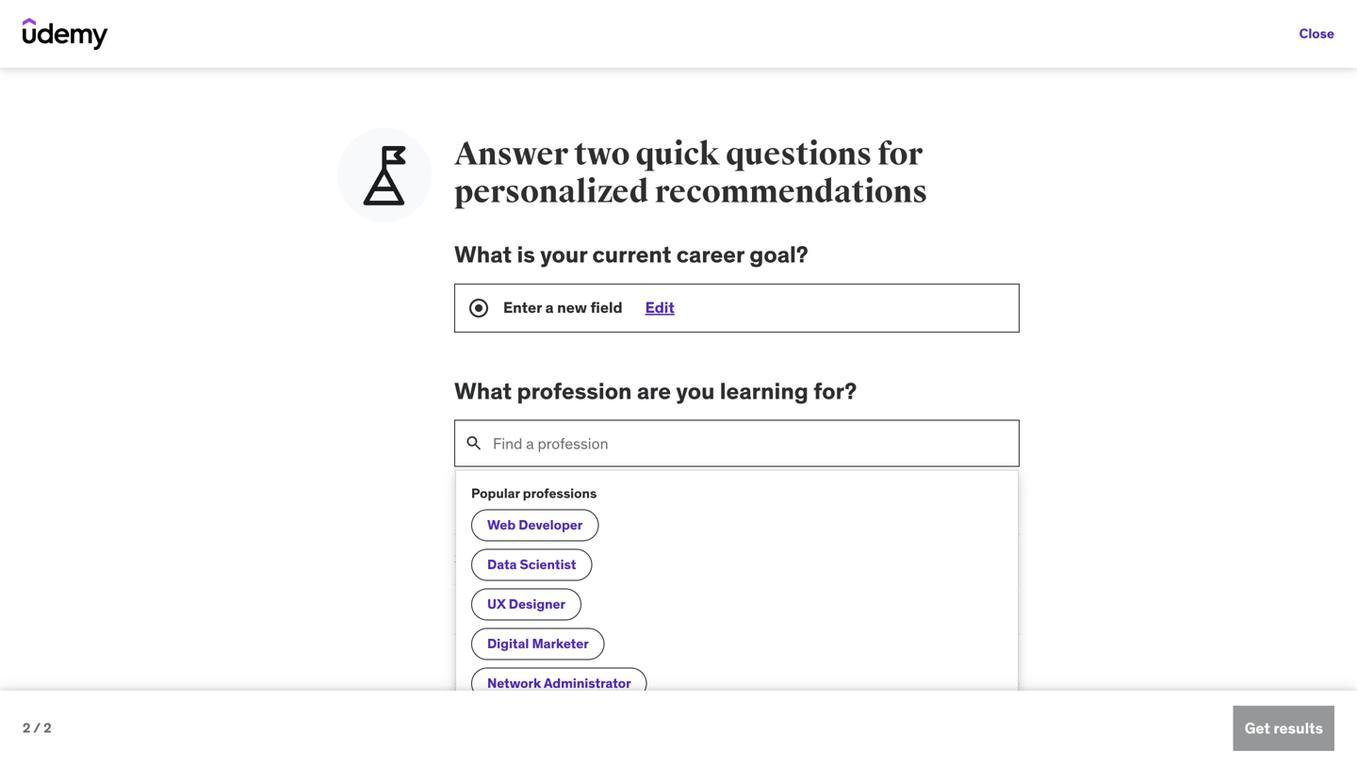 Task type: locate. For each thing, give the bounding box(es) containing it.
information
[[454, 649, 539, 668]]

for inside answer two quick questions for personalized recommendations
[[878, 135, 923, 174]]

digital marketer button
[[471, 628, 605, 660]]

popular
[[471, 485, 520, 502]]

software
[[454, 549, 520, 568]]

2 what from the top
[[454, 377, 512, 405]]

scientist
[[520, 556, 576, 573]]

ux designer button
[[471, 589, 582, 621]]

2
[[23, 720, 31, 737], [44, 720, 52, 737]]

edit occupation
[[403, 404, 502, 421]]

what profession are you learning for?
[[454, 377, 857, 405]]

data left "&" on the bottom left of page
[[454, 599, 488, 618]]

what up submit search icon
[[454, 377, 512, 405]]

0 vertical spatial what
[[454, 240, 512, 269]]

answer
[[454, 135, 569, 174]]

ux
[[487, 596, 506, 613]]

data scientist
[[487, 556, 576, 573]]

network
[[487, 675, 541, 692]]

personalized
[[454, 173, 649, 212]]

1 horizontal spatial edit
[[645, 298, 675, 317]]

1 vertical spatial for
[[878, 135, 923, 174]]

small image for software development
[[1001, 550, 1020, 569]]

2 left /
[[23, 720, 31, 737]]

1 small image from the top
[[1001, 550, 1020, 569]]

results
[[1274, 719, 1324, 738]]

2 right /
[[44, 720, 52, 737]]

quick
[[636, 135, 720, 174]]

Find a profession text field
[[493, 421, 1019, 466]]

0 horizontal spatial you
[[274, 36, 313, 64]]

1 what from the top
[[454, 240, 512, 269]]

your
[[540, 240, 588, 269]]

you
[[274, 36, 313, 64], [676, 377, 715, 405]]

data
[[487, 556, 517, 573], [454, 599, 488, 618]]

edit left "occupation"
[[403, 404, 428, 421]]

profession
[[517, 377, 632, 405]]

data for data scientist
[[487, 556, 517, 573]]

recommendations
[[655, 173, 928, 212]]

answer two quick questions for personalized recommendations
[[454, 135, 928, 212]]

close
[[1300, 25, 1335, 42]]

0 horizontal spatial edit
[[403, 404, 428, 421]]

1 horizontal spatial you
[[676, 377, 715, 405]]

0 vertical spatial edit
[[645, 298, 675, 317]]

1 vertical spatial small image
[[1001, 600, 1020, 619]]

career
[[677, 240, 745, 269]]

digital marketer
[[487, 635, 589, 652]]

what left is
[[454, 240, 512, 269]]

for?
[[814, 377, 857, 405]]

analytics
[[504, 599, 571, 618]]

fields
[[593, 496, 641, 519]]

marketer
[[532, 635, 589, 652]]

recommended for you
[[70, 36, 313, 64]]

edit right field
[[645, 298, 675, 317]]

field
[[591, 298, 623, 317]]

recommended
[[70, 36, 233, 64]]

2 small image from the top
[[1001, 600, 1020, 619]]

network administrator button
[[471, 668, 647, 700]]

udemy image
[[23, 18, 108, 50]]

software development
[[454, 549, 620, 568]]

is
[[517, 240, 535, 269]]

1 horizontal spatial 2
[[44, 720, 52, 737]]

developer
[[519, 517, 583, 534]]

1 vertical spatial edit
[[403, 404, 428, 421]]

edit for edit
[[645, 298, 675, 317]]

1 horizontal spatial for
[[878, 135, 923, 174]]

web developer button
[[471, 509, 599, 542]]

popular
[[523, 496, 589, 519]]

for
[[238, 36, 269, 64], [878, 135, 923, 174]]

small image
[[1001, 550, 1020, 569], [1001, 600, 1020, 619], [1001, 650, 1020, 669]]

information technology
[[454, 649, 624, 668]]

0 vertical spatial small image
[[1001, 550, 1020, 569]]

0 horizontal spatial for
[[238, 36, 269, 64]]

what
[[454, 240, 512, 269], [454, 377, 512, 405]]

development
[[524, 549, 620, 568]]

data & analytics
[[454, 599, 571, 618]]

data down web
[[487, 556, 517, 573]]

network administrator
[[487, 675, 631, 692]]

1 vertical spatial data
[[454, 599, 488, 618]]

2 vertical spatial small image
[[1001, 650, 1020, 669]]

1 vertical spatial what
[[454, 377, 512, 405]]

3 small image from the top
[[1001, 650, 1020, 669]]

0 horizontal spatial 2
[[23, 720, 31, 737]]

0 vertical spatial data
[[487, 556, 517, 573]]

data inside button
[[487, 556, 517, 573]]

edit
[[645, 298, 675, 317], [403, 404, 428, 421]]



Task type: vqa. For each thing, say whether or not it's contained in the screenshot.
with
no



Task type: describe. For each thing, give the bounding box(es) containing it.
edit occupation button
[[403, 404, 502, 421]]

two
[[574, 135, 630, 174]]

professions
[[523, 485, 597, 502]]

technology
[[542, 649, 624, 668]]

designer
[[509, 596, 566, 613]]

questions
[[726, 135, 872, 174]]

1 vertical spatial you
[[676, 377, 715, 405]]

goal?
[[750, 240, 809, 269]]

data scientist button
[[471, 549, 592, 581]]

what for what profession are you learning for?
[[454, 377, 512, 405]]

2 / 2
[[23, 720, 52, 737]]

software development button
[[454, 549, 986, 568]]

enter a new field
[[503, 298, 623, 317]]

1 2 from the left
[[23, 720, 31, 737]]

explore
[[454, 496, 519, 519]]

what for what is your current career goal?
[[454, 240, 512, 269]]

learning
[[720, 377, 809, 405]]

get
[[1245, 719, 1271, 738]]

explore popular fields
[[454, 496, 641, 519]]

current
[[593, 240, 672, 269]]

small image for information technology
[[1001, 650, 1020, 669]]

/
[[33, 720, 41, 737]]

edit for edit occupation
[[403, 404, 428, 421]]

small image for data & analytics
[[1001, 600, 1020, 619]]

data & analytics button
[[454, 599, 986, 618]]

web developer
[[487, 517, 583, 534]]

close button
[[1300, 15, 1335, 53]]

submit search image
[[465, 434, 484, 453]]

web
[[487, 517, 516, 534]]

&
[[492, 599, 501, 618]]

information technology button
[[454, 649, 986, 668]]

ux designer
[[487, 596, 566, 613]]

new
[[557, 298, 587, 317]]

0 vertical spatial you
[[274, 36, 313, 64]]

what is your current career goal?
[[454, 240, 809, 269]]

get results
[[1245, 719, 1324, 738]]

get results button
[[1234, 706, 1335, 751]]

data for data & analytics
[[454, 599, 488, 618]]

enter
[[503, 298, 542, 317]]

0 vertical spatial for
[[238, 36, 269, 64]]

digital
[[487, 635, 529, 652]]

2 2 from the left
[[44, 720, 52, 737]]

edit button
[[645, 298, 675, 317]]

occupation
[[431, 404, 502, 421]]

administrator
[[544, 675, 631, 692]]

are
[[637, 377, 671, 405]]

popular professions
[[471, 485, 597, 502]]

a
[[546, 298, 554, 317]]



